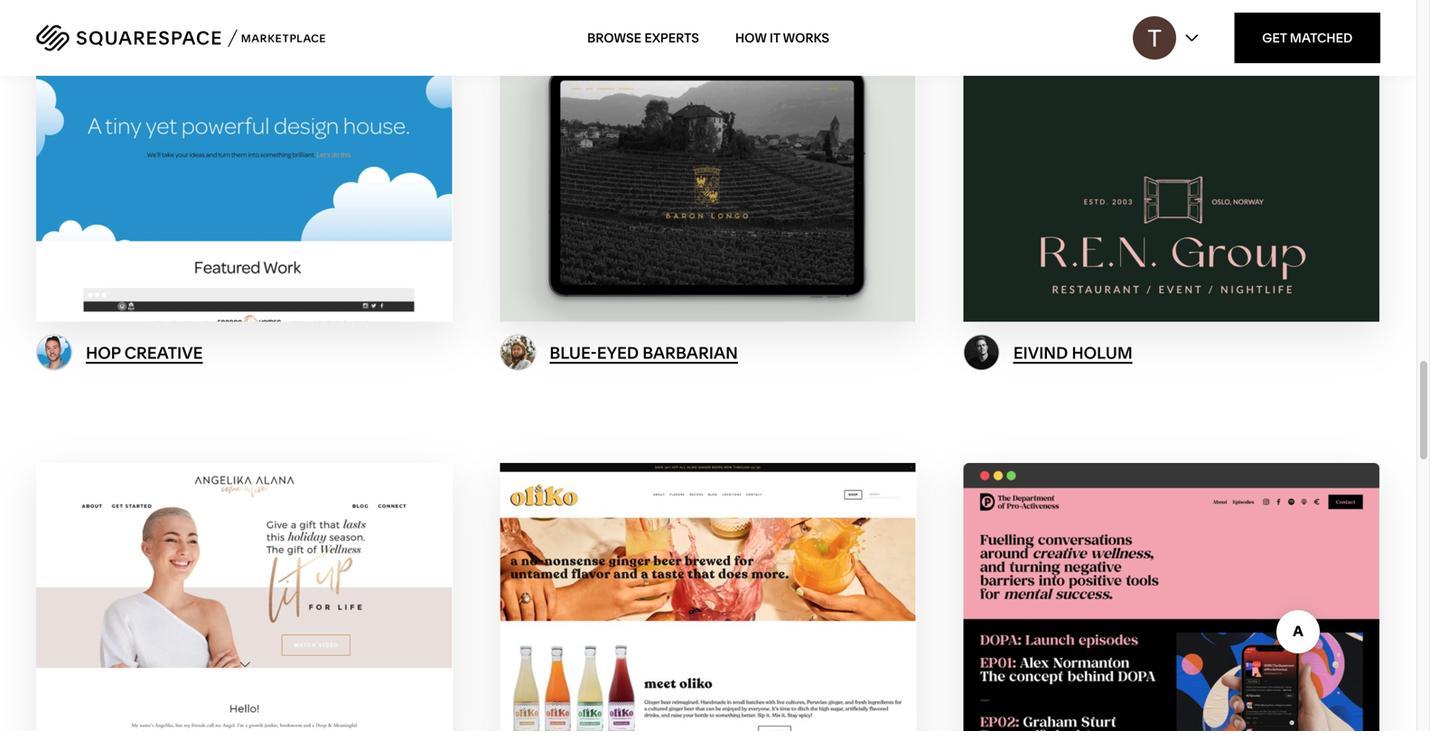 Task type: locate. For each thing, give the bounding box(es) containing it.
1 designer portfolio image image from the left
[[36, 335, 72, 371]]

creative
[[124, 343, 203, 363]]

holum
[[1072, 343, 1133, 363]]

designer portfolio image image left blue-
[[500, 335, 536, 371]]

3 designer portfolio image image from the left
[[964, 335, 1000, 371]]

get matched
[[1262, 30, 1353, 46]]

designer portfolio image image left eivind
[[964, 335, 1000, 371]]

0 horizontal spatial designer portfolio image image
[[36, 335, 72, 371]]

blue-eyed barbarian
[[550, 343, 738, 363]]

designer portfolio image image
[[36, 335, 72, 371], [500, 335, 536, 371], [964, 335, 1000, 371]]

barbarian
[[643, 343, 738, 363]]

2 horizontal spatial designer portfolio image image
[[964, 335, 1000, 371]]

designer portfolio image image for hop creative
[[36, 335, 72, 371]]

hop creative link
[[86, 343, 203, 363]]

get matched link
[[1235, 13, 1381, 63]]

how it works link
[[735, 13, 829, 63]]

1 horizontal spatial designer portfolio image image
[[500, 335, 536, 371]]

how
[[735, 30, 767, 46]]

2 designer portfolio image image from the left
[[500, 335, 536, 371]]

matched
[[1290, 30, 1353, 46]]

designer portfolio image image left hop
[[36, 335, 72, 371]]

hop
[[86, 343, 121, 363]]

eivind
[[1013, 343, 1068, 363]]

eivind holum
[[1013, 343, 1133, 363]]



Task type: vqa. For each thing, say whether or not it's contained in the screenshot.
"Get Matched" link
yes



Task type: describe. For each thing, give the bounding box(es) containing it.
designer portfolio image image for eivind holum
[[964, 335, 1000, 371]]

it
[[770, 30, 780, 46]]

browse
[[587, 30, 642, 46]]

works
[[783, 30, 829, 46]]

experts
[[645, 30, 699, 46]]

browse experts link
[[587, 13, 699, 63]]

designer portfolio image image for blue-eyed barbarian
[[500, 335, 536, 371]]

get
[[1262, 30, 1287, 46]]

blue-
[[550, 343, 597, 363]]

hop creative
[[86, 343, 203, 363]]

how it works
[[735, 30, 829, 46]]

eyed
[[597, 343, 639, 363]]

blue-eyed barbarian link
[[550, 343, 738, 363]]

eivind holum link
[[1013, 343, 1133, 363]]

browse experts
[[587, 30, 699, 46]]

squarespace marketplace image
[[36, 24, 325, 51]]



